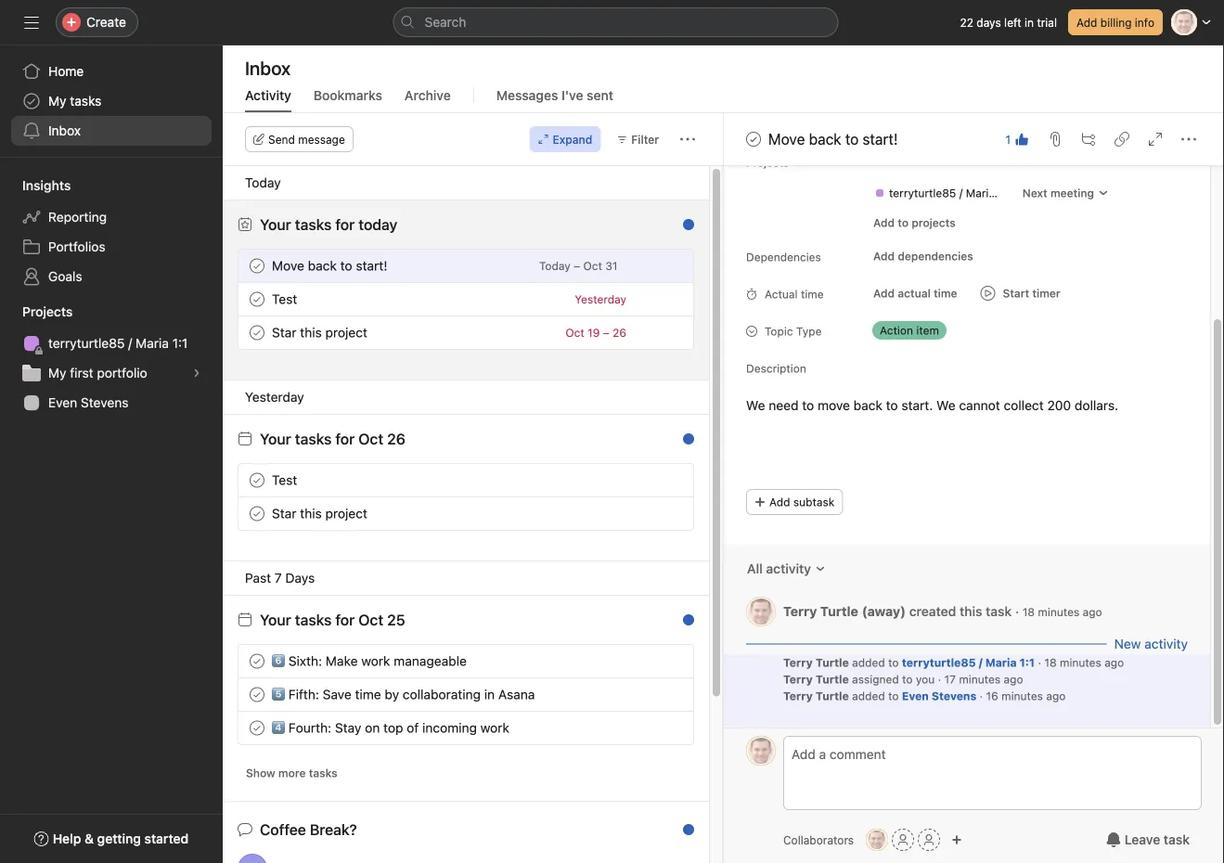 Task type: describe. For each thing, give the bounding box(es) containing it.
assigned
[[852, 673, 899, 686]]

projects element containing projects
[[0, 295, 223, 421]]

fifth:
[[289, 687, 319, 702]]

add actual time
[[874, 287, 958, 300]]

1 vertical spatial terryturtle85
[[48, 336, 125, 351]]

move back to start! dialog
[[724, 0, 1224, 863]]

even stevens link for the middle terryturtle85 / maria 1:1 link
[[11, 388, 212, 418]]

add subtask button
[[746, 489, 843, 515]]

reporting
[[48, 209, 107, 225]]

completed image for test
[[246, 288, 268, 311]]

collaborating
[[403, 687, 481, 702]]

main content inside 'move back to start!' dialog
[[724, 0, 1211, 728]]

start! inside dialog
[[863, 130, 898, 148]]

star this project for 4th completed option from the top
[[272, 506, 368, 521]]

messages i've sent
[[496, 88, 614, 103]]

copy task link image
[[1115, 132, 1130, 147]]

filter
[[632, 133, 659, 146]]

4 terry from the top
[[784, 690, 813, 703]]

start
[[1003, 287, 1030, 300]]

my tasks link
[[11, 86, 212, 116]]

move inside dialog
[[769, 130, 805, 148]]

time inside dropdown button
[[934, 287, 958, 300]]

2 test from the top
[[272, 473, 297, 488]]

subtask
[[794, 496, 835, 509]]

18 inside terry turtle (away) created this task · 18 minutes ago
[[1023, 605, 1035, 618]]

bookmarks link
[[314, 88, 382, 112]]

7 days
[[275, 570, 315, 586]]

you
[[916, 673, 935, 686]]

0 horizontal spatial –
[[574, 259, 580, 272]]

add to projects
[[874, 216, 956, 229]]

0 likes. click to like this task image
[[640, 292, 654, 307]]

1 horizontal spatial /
[[960, 187, 963, 200]]

action item
[[880, 324, 939, 337]]

0 horizontal spatial /
[[128, 336, 132, 351]]

completed checkbox for move back to start!
[[743, 128, 765, 150]]

activity for all activity
[[766, 561, 811, 576]]

2 project from the top
[[325, 506, 368, 521]]

1 vertical spatial 18
[[1045, 656, 1057, 669]]

goals
[[48, 269, 82, 284]]

star this project for 2nd completed option from the top
[[272, 325, 368, 340]]

your tasks for oct 25
[[260, 611, 405, 629]]

2 completed checkbox from the top
[[246, 322, 268, 344]]

2 vertical spatial maria
[[986, 656, 1017, 669]]

0 horizontal spatial start!
[[356, 258, 388, 273]]

actual
[[765, 288, 798, 301]]

200
[[1048, 398, 1071, 413]]

see details, my first portfolio image
[[191, 368, 202, 379]]

my tasks
[[48, 93, 102, 109]]

add billing info
[[1077, 16, 1155, 29]]

start.
[[902, 398, 933, 413]]

remove task from even stevens element
[[1091, 149, 1117, 175]]

your for your tasks for oct 26
[[260, 430, 291, 448]]

untitled section
[[979, 155, 1064, 168]]

leave task button
[[1094, 823, 1202, 857]]

add actual time button
[[865, 280, 966, 306]]

even stevens inside 'move back to start!' dialog
[[889, 155, 960, 168]]

0 vertical spatial tt
[[754, 605, 768, 618]]

incoming
[[422, 720, 477, 736]]

trial
[[1037, 16, 1057, 29]]

add for add subtask
[[770, 496, 790, 509]]

0 horizontal spatial time
[[355, 687, 381, 702]]

all
[[747, 561, 763, 576]]

my for my tasks
[[48, 93, 66, 109]]

next meeting
[[1023, 187, 1095, 200]]

send message button
[[245, 126, 353, 152]]

sent
[[587, 88, 614, 103]]

2 we from the left
[[937, 398, 956, 413]]

0 horizontal spatial in
[[484, 687, 495, 702]]

1 horizontal spatial yesterday
[[575, 293, 627, 306]]

add for add dependencies
[[874, 250, 895, 263]]

0 horizontal spatial work
[[361, 654, 390, 669]]

your tasks for today
[[260, 216, 397, 233]]

untitled
[[979, 155, 1022, 168]]

4️⃣
[[272, 720, 285, 736]]

of
[[407, 720, 419, 736]]

1 vertical spatial –
[[603, 326, 610, 339]]

0 vertical spatial even stevens link
[[867, 152, 967, 171]]

more
[[278, 767, 306, 780]]

portfolios
[[48, 239, 105, 254]]

send
[[268, 133, 295, 146]]

coffee break?
[[260, 821, 357, 839]]

topic type
[[765, 325, 822, 338]]

tasks inside button
[[309, 767, 338, 780]]

leave
[[1125, 832, 1161, 848]]

my first portfolio link
[[11, 358, 212, 388]]

search
[[425, 14, 466, 30]]

0 vertical spatial stevens
[[918, 155, 960, 168]]

this inside 'move back to start!' dialog
[[960, 604, 983, 619]]

today for today – oct 31
[[539, 259, 571, 272]]

0 vertical spatial 26
[[613, 326, 627, 339]]

1 vertical spatial tt button
[[746, 736, 776, 766]]

even stevens link for 4th terry turtle link from the top of the 'move back to start!' dialog
[[902, 690, 977, 703]]

description
[[746, 362, 807, 375]]

message
[[298, 133, 345, 146]]

add dependencies button
[[865, 243, 982, 269]]

reporting link
[[11, 202, 212, 232]]

help & getting started
[[53, 831, 189, 847]]

star for 2nd completed option from the top
[[272, 325, 297, 340]]

(away)
[[862, 604, 906, 619]]

1 project from the top
[[325, 325, 368, 340]]

22
[[960, 16, 974, 29]]

sixth:
[[289, 654, 322, 669]]

send message
[[268, 133, 345, 146]]

2 vertical spatial terryturtle85
[[902, 656, 976, 669]]

projects
[[912, 216, 956, 229]]

turtle for added
[[816, 656, 849, 669]]

your tasks for today link
[[260, 216, 397, 233]]

global element
[[0, 45, 223, 157]]

created
[[910, 604, 957, 619]]

my first portfolio
[[48, 365, 147, 381]]

actual time
[[765, 288, 824, 301]]

new
[[1115, 636, 1141, 652]]

projects inside 'move back to start!' dialog
[[746, 156, 789, 169]]

actual
[[898, 287, 931, 300]]

start timer button
[[973, 280, 1068, 306]]

item
[[917, 324, 939, 337]]

save
[[323, 687, 352, 702]]

completed checkbox for 6️⃣ sixth: make work manageable
[[246, 650, 268, 673]]

even inside terry turtle assigned to you · 17 minutes ago terry turtle added to even stevens · 16 minutes ago
[[902, 690, 929, 703]]

today
[[359, 216, 397, 233]]

start timer
[[1003, 287, 1061, 300]]

add for add actual time
[[874, 287, 895, 300]]

0 horizontal spatial 1:1
[[172, 336, 188, 351]]

on
[[365, 720, 380, 736]]

move back to start! for 5th completed option from the bottom
[[272, 258, 388, 273]]

0 horizontal spatial task
[[986, 604, 1012, 619]]

inbox link
[[11, 116, 212, 146]]

tasks for your tasks for oct 26
[[295, 430, 332, 448]]

activity for new activity
[[1145, 636, 1188, 652]]

terry for assigned
[[784, 673, 813, 686]]

2 archive notification image from the top
[[674, 617, 689, 632]]

next
[[1023, 187, 1048, 200]]

search button
[[393, 7, 839, 37]]

stay
[[335, 720, 361, 736]]

terry turtle added to terryturtle85 / maria 1:1 · 18 minutes ago
[[784, 656, 1124, 669]]

top
[[383, 720, 403, 736]]

4 completed checkbox from the top
[[246, 503, 268, 525]]

dependencies
[[898, 250, 974, 263]]

1 vertical spatial terryturtle85 / maria 1:1 link
[[11, 329, 212, 358]]

home link
[[11, 57, 212, 86]]

your for your tasks for oct 25
[[260, 611, 291, 629]]

info
[[1135, 16, 1155, 29]]

0 vertical spatial maria
[[966, 187, 995, 200]]

task inside button
[[1164, 832, 1190, 848]]

attachments: add a file to this task, move back to start! image
[[1048, 132, 1063, 147]]

1 button
[[1000, 126, 1035, 152]]

make
[[326, 654, 358, 669]]

1 vertical spatial terryturtle85 / maria 1:1
[[48, 336, 188, 351]]

1 vertical spatial maria
[[136, 336, 169, 351]]

4 terry turtle link from the top
[[784, 690, 849, 703]]

all activity button
[[735, 552, 838, 586]]

terryturtle85 / maria 1:1 inside 'move back to start!' dialog
[[889, 187, 1012, 200]]

your tasks for oct 25 link
[[260, 611, 405, 629]]

0 vertical spatial tt button
[[746, 597, 776, 627]]

topic
[[765, 325, 793, 338]]

all activity
[[747, 561, 811, 576]]

0 horizontal spatial even stevens
[[48, 395, 129, 410]]

1 vertical spatial even
[[48, 395, 77, 410]]

1 terry turtle link from the top
[[784, 604, 859, 619]]



Task type: locate. For each thing, give the bounding box(es) containing it.
0 vertical spatial my
[[48, 93, 66, 109]]

create
[[86, 14, 126, 30]]

1 we from the left
[[746, 398, 765, 413]]

help
[[53, 831, 81, 847]]

terryturtle85 up add to projects button
[[889, 187, 956, 200]]

0 vertical spatial move back to start!
[[769, 130, 898, 148]]

terry for added
[[784, 656, 813, 669]]

added down assigned
[[852, 690, 885, 703]]

back
[[809, 130, 842, 148], [308, 258, 337, 273], [854, 398, 883, 413]]

completed image for move back to start!
[[246, 255, 268, 277]]

action item button
[[865, 317, 977, 343]]

messages i've sent link
[[496, 88, 614, 112]]

1 vertical spatial projects element
[[0, 295, 223, 421]]

3 archive notification image from the top
[[674, 823, 689, 838]]

2 horizontal spatial back
[[854, 398, 883, 413]]

0 vertical spatial /
[[960, 187, 963, 200]]

turtle
[[820, 604, 859, 619], [816, 656, 849, 669], [816, 673, 849, 686], [816, 690, 849, 703]]

2 vertical spatial this
[[960, 604, 983, 619]]

completed checkbox for 4️⃣ fourth: stay on top of incoming work
[[246, 717, 268, 739]]

fourth:
[[289, 720, 332, 736]]

ago inside terry turtle (away) created this task · 18 minutes ago
[[1083, 605, 1103, 618]]

start!
[[863, 130, 898, 148], [356, 258, 388, 273]]

terryturtle85 / maria 1:1 up the projects at top
[[889, 187, 1012, 200]]

add down add to projects button
[[874, 250, 895, 263]]

1 vertical spatial test
[[272, 473, 297, 488]]

terryturtle85
[[889, 187, 956, 200], [48, 336, 125, 351], [902, 656, 976, 669]]

1 horizontal spatial activity
[[1145, 636, 1188, 652]]

archive notification image
[[674, 222, 689, 237], [674, 617, 689, 632], [674, 823, 689, 838]]

yesterday
[[575, 293, 627, 306], [245, 389, 304, 405]]

/ up portfolio
[[128, 336, 132, 351]]

for for your tasks for oct 26
[[336, 430, 355, 448]]

1
[[1006, 133, 1011, 146]]

3 for from the top
[[336, 611, 355, 629]]

move back to start! inside dialog
[[769, 130, 898, 148]]

25
[[387, 611, 405, 629]]

in right left
[[1025, 16, 1034, 29]]

even stevens link down 17
[[902, 690, 977, 703]]

1 completed checkbox from the top
[[246, 255, 268, 277]]

0 horizontal spatial activity
[[766, 561, 811, 576]]

time
[[934, 287, 958, 300], [801, 288, 824, 301], [355, 687, 381, 702]]

minutes inside terry turtle (away) created this task · 18 minutes ago
[[1038, 605, 1080, 618]]

main content
[[724, 0, 1211, 728]]

1 vertical spatial inbox
[[48, 123, 81, 138]]

0 vertical spatial completed image
[[246, 255, 268, 277]]

work
[[361, 654, 390, 669], [481, 720, 510, 736]]

2 terry from the top
[[784, 656, 813, 669]]

terryturtle85 up first
[[48, 336, 125, 351]]

0 horizontal spatial move back to start!
[[272, 258, 388, 273]]

activity inside dropdown button
[[766, 561, 811, 576]]

insights button
[[0, 176, 71, 195]]

my
[[48, 93, 66, 109], [48, 365, 66, 381]]

activity
[[766, 561, 811, 576], [1145, 636, 1188, 652]]

leave task
[[1125, 832, 1190, 848]]

portfolio
[[97, 365, 147, 381]]

2 completed image from the top
[[246, 288, 268, 311]]

0 comments image
[[666, 292, 680, 307]]

1 vertical spatial work
[[481, 720, 510, 736]]

completed image for 6️⃣ sixth: make work manageable
[[246, 650, 268, 673]]

even down you
[[902, 690, 929, 703]]

2 vertical spatial tt
[[870, 834, 884, 847]]

search list box
[[393, 7, 839, 37]]

today left 31
[[539, 259, 571, 272]]

completed checkbox inside 'move back to start!' dialog
[[743, 128, 765, 150]]

maria down untitled
[[966, 187, 995, 200]]

add for add billing info
[[1077, 16, 1098, 29]]

move
[[769, 130, 805, 148], [272, 258, 304, 273]]

1 vertical spatial projects
[[22, 304, 73, 319]]

activity link
[[245, 88, 291, 112]]

1 horizontal spatial 1:1
[[998, 187, 1012, 200]]

archive
[[405, 88, 451, 103]]

remove task from even stevens image
[[1099, 156, 1110, 167]]

1 vertical spatial archive notification image
[[674, 617, 689, 632]]

0 vertical spatial today
[[245, 175, 281, 190]]

1 my from the top
[[48, 93, 66, 109]]

completed image
[[743, 128, 765, 150], [246, 322, 268, 344], [246, 469, 268, 492], [246, 503, 268, 525], [246, 684, 268, 706], [246, 717, 268, 739]]

in left asana
[[484, 687, 495, 702]]

2 vertical spatial archive notification image
[[674, 823, 689, 838]]

1 vertical spatial yesterday
[[245, 389, 304, 405]]

projects button
[[0, 303, 73, 321]]

terryturtle85 / maria 1:1 link up the projects at top
[[867, 184, 1012, 202]]

0 vertical spatial back
[[809, 130, 842, 148]]

projects inside dropdown button
[[22, 304, 73, 319]]

yesterday up the your tasks for oct 26
[[245, 389, 304, 405]]

meeting
[[1051, 187, 1095, 200]]

this for 2nd completed option from the top
[[300, 325, 322, 340]]

filter button
[[608, 126, 667, 152]]

0 vertical spatial in
[[1025, 16, 1034, 29]]

test down your tasks for today
[[272, 291, 297, 307]]

1 horizontal spatial start!
[[863, 130, 898, 148]]

tasks inside global "element"
[[70, 93, 102, 109]]

6️⃣ sixth: make work manageable
[[272, 654, 467, 669]]

1 vertical spatial 26
[[387, 430, 406, 448]]

2 my from the top
[[48, 365, 66, 381]]

Completed checkbox
[[246, 255, 268, 277], [246, 322, 268, 344], [246, 469, 268, 492], [246, 503, 268, 525], [246, 684, 268, 706]]

full screen image
[[1148, 132, 1163, 147]]

messages
[[496, 88, 558, 103]]

terry for (away)
[[784, 604, 817, 619]]

16
[[986, 690, 999, 703]]

1 vertical spatial for
[[336, 430, 355, 448]]

added inside terry turtle assigned to you · 17 minutes ago terry turtle added to even stevens · 16 minutes ago
[[852, 690, 885, 703]]

26
[[613, 326, 627, 339], [387, 430, 406, 448]]

3 terry turtle link from the top
[[784, 673, 849, 686]]

6️⃣
[[272, 654, 285, 669]]

my left first
[[48, 365, 66, 381]]

1 test from the top
[[272, 291, 297, 307]]

tasks for your tasks for oct 25
[[295, 611, 332, 629]]

home
[[48, 64, 84, 79]]

1 horizontal spatial even stevens
[[889, 155, 960, 168]]

/ up terry turtle assigned to you · 17 minutes ago terry turtle added to even stevens · 16 minutes ago
[[979, 656, 983, 669]]

we need to move back to start. we cannot collect 200 dollars.
[[746, 398, 1119, 413]]

1 horizontal spatial move
[[769, 130, 805, 148]]

task right created at right bottom
[[986, 604, 1012, 619]]

0 vertical spatial your
[[260, 216, 291, 233]]

1 vertical spatial added
[[852, 690, 885, 703]]

1 vertical spatial completed image
[[246, 288, 268, 311]]

add left the billing
[[1077, 16, 1098, 29]]

yesterday up oct 19 – 26 button
[[575, 293, 627, 306]]

1 horizontal spatial –
[[603, 326, 610, 339]]

collaborators
[[784, 834, 854, 847]]

0 horizontal spatial 18
[[1023, 605, 1035, 618]]

add left actual
[[874, 287, 895, 300]]

1 horizontal spatial we
[[937, 398, 956, 413]]

2 vertical spatial terryturtle85 / maria 1:1 link
[[902, 656, 1035, 669]]

today
[[245, 175, 281, 190], [539, 259, 571, 272]]

1 completed image from the top
[[246, 255, 268, 277]]

terry
[[784, 604, 817, 619], [784, 656, 813, 669], [784, 673, 813, 686], [784, 690, 813, 703]]

1 star from the top
[[272, 325, 297, 340]]

2 vertical spatial even
[[902, 690, 929, 703]]

– right 19
[[603, 326, 610, 339]]

0 vertical spatial work
[[361, 654, 390, 669]]

inbox down the 'my tasks'
[[48, 123, 81, 138]]

add inside button
[[874, 216, 895, 229]]

to
[[846, 130, 859, 148], [898, 216, 909, 229], [340, 258, 352, 273], [802, 398, 814, 413], [886, 398, 898, 413], [889, 656, 899, 669], [902, 673, 913, 686], [889, 690, 899, 703]]

tt button
[[746, 597, 776, 627], [746, 736, 776, 766], [866, 829, 889, 851]]

start! up the add to projects
[[863, 130, 898, 148]]

1 horizontal spatial projects element
[[845, 145, 1209, 210]]

activity right all
[[766, 561, 811, 576]]

i've
[[562, 88, 583, 103]]

– left 31
[[574, 259, 580, 272]]

1 horizontal spatial move back to start!
[[769, 130, 898, 148]]

1 archive notification image from the top
[[674, 222, 689, 237]]

hide sidebar image
[[24, 15, 39, 30]]

test down your tasks for oct 26 link
[[272, 473, 297, 488]]

turtle for assigned
[[816, 673, 849, 686]]

1 added from the top
[[852, 656, 885, 669]]

–
[[574, 259, 580, 272], [603, 326, 610, 339]]

work down asana
[[481, 720, 510, 736]]

1 vertical spatial project
[[325, 506, 368, 521]]

my inside global "element"
[[48, 93, 66, 109]]

delete story image
[[1175, 656, 1186, 667]]

to inside add to projects button
[[898, 216, 909, 229]]

work right make
[[361, 654, 390, 669]]

0 horizontal spatial move
[[272, 258, 304, 273]]

more actions for this task image
[[1182, 132, 1197, 147]]

add left the projects at top
[[874, 216, 895, 229]]

expand button
[[530, 126, 601, 152]]

insights element
[[0, 169, 223, 295]]

2 horizontal spatial /
[[979, 656, 983, 669]]

3 completed image from the top
[[246, 650, 268, 673]]

oct
[[583, 259, 602, 272], [566, 326, 585, 339], [359, 430, 384, 448], [359, 611, 384, 629]]

stevens down 17
[[932, 690, 977, 703]]

·
[[1016, 604, 1019, 619], [1038, 656, 1042, 669], [938, 673, 941, 686], [980, 690, 983, 703]]

terryturtle85 / maria 1:1
[[889, 187, 1012, 200], [48, 336, 188, 351]]

terry turtle assigned to you · 17 minutes ago terry turtle added to even stevens · 16 minutes ago
[[784, 673, 1066, 703]]

1 horizontal spatial back
[[809, 130, 842, 148]]

0 vertical spatial test
[[272, 291, 297, 307]]

0 horizontal spatial 26
[[387, 430, 406, 448]]

even down first
[[48, 395, 77, 410]]

task right leave at the bottom of page
[[1164, 832, 1190, 848]]

4️⃣ fourth: stay on top of incoming work
[[272, 720, 510, 736]]

1 for from the top
[[336, 216, 355, 233]]

1 your from the top
[[260, 216, 291, 233]]

2 added from the top
[[852, 690, 885, 703]]

archive notification image
[[674, 436, 689, 451]]

1 horizontal spatial 18
[[1045, 656, 1057, 669]]

1 vertical spatial stevens
[[81, 395, 129, 410]]

2 vertical spatial completed image
[[246, 650, 268, 673]]

we right 'start.'
[[937, 398, 956, 413]]

3 your from the top
[[260, 611, 291, 629]]

projects element containing even stevens
[[845, 145, 1209, 210]]

maria up portfolio
[[136, 336, 169, 351]]

even stevens link up add to projects button
[[867, 152, 967, 171]]

add or remove collaborators image
[[952, 835, 963, 846]]

0 vertical spatial even
[[889, 155, 915, 168]]

by
[[385, 687, 399, 702]]

1 vertical spatial star this project
[[272, 506, 368, 521]]

star this project
[[272, 325, 368, 340], [272, 506, 368, 521]]

time left by
[[355, 687, 381, 702]]

/ up add to projects button
[[960, 187, 963, 200]]

today down send
[[245, 175, 281, 190]]

2 star from the top
[[272, 506, 297, 521]]

past 7 days
[[245, 570, 315, 586]]

tasks for your tasks for today
[[295, 216, 332, 233]]

0 vertical spatial added
[[852, 656, 885, 669]]

days
[[977, 16, 1001, 29]]

2 vertical spatial for
[[336, 611, 355, 629]]

completed checkbox for test
[[246, 288, 268, 311]]

1 horizontal spatial time
[[801, 288, 824, 301]]

my for my first portfolio
[[48, 365, 66, 381]]

even stevens link down portfolio
[[11, 388, 212, 418]]

inbox inside global "element"
[[48, 123, 81, 138]]

tasks
[[70, 93, 102, 109], [295, 216, 332, 233], [295, 430, 332, 448], [295, 611, 332, 629], [309, 767, 338, 780]]

0 vertical spatial even stevens
[[889, 155, 960, 168]]

dependencies
[[746, 251, 821, 264]]

Completed checkbox
[[743, 128, 765, 150], [246, 288, 268, 311], [246, 650, 268, 673], [246, 717, 268, 739]]

1 vertical spatial star
[[272, 506, 297, 521]]

1 star this project from the top
[[272, 325, 368, 340]]

0 horizontal spatial projects
[[22, 304, 73, 319]]

test
[[272, 291, 297, 307], [272, 473, 297, 488]]

even up the add to projects
[[889, 155, 915, 168]]

for for your tasks for oct 25
[[336, 611, 355, 629]]

this for 4th completed option from the top
[[300, 506, 322, 521]]

cannot
[[959, 398, 1001, 413]]

terryturtle85 / maria 1:1 up portfolio
[[48, 336, 188, 351]]

move back to start! for completed checkbox in the 'move back to start!' dialog
[[769, 130, 898, 148]]

add inside dropdown button
[[874, 287, 895, 300]]

getting
[[97, 831, 141, 847]]

0 horizontal spatial inbox
[[48, 123, 81, 138]]

for for your tasks for today
[[336, 216, 355, 233]]

terryturtle85 / maria 1:1 link up portfolio
[[11, 329, 212, 358]]

more actions image
[[680, 132, 695, 147]]

2 vertical spatial back
[[854, 398, 883, 413]]

0 vertical spatial inbox
[[245, 57, 291, 78]]

tasks for my tasks
[[70, 93, 102, 109]]

type
[[796, 325, 822, 338]]

0 vertical spatial terryturtle85 / maria 1:1
[[889, 187, 1012, 200]]

main content containing we need to move back to start. we cannot collect 200 dollars.
[[724, 0, 1211, 728]]

0 horizontal spatial today
[[245, 175, 281, 190]]

your tasks for oct 26 link
[[260, 430, 406, 448]]

past
[[245, 570, 271, 586]]

stevens down 'my first portfolio' link
[[81, 395, 129, 410]]

time right actual
[[934, 287, 958, 300]]

2 vertical spatial /
[[979, 656, 983, 669]]

maria up 16
[[986, 656, 1017, 669]]

inbox
[[245, 57, 291, 78], [48, 123, 81, 138]]

1 vertical spatial tt
[[754, 745, 768, 758]]

today for today
[[245, 175, 281, 190]]

terry turtle link
[[784, 604, 859, 619], [784, 656, 849, 669], [784, 673, 849, 686], [784, 690, 849, 703]]

2 your from the top
[[260, 430, 291, 448]]

1 terry from the top
[[784, 604, 817, 619]]

inbox up activity
[[245, 57, 291, 78]]

add subtask image
[[1081, 132, 1096, 147]]

2 vertical spatial 1:1
[[1020, 656, 1035, 669]]

turtle for (away)
[[820, 604, 859, 619]]

1 vertical spatial start!
[[356, 258, 388, 273]]

billing
[[1101, 16, 1132, 29]]

0 horizontal spatial back
[[308, 258, 337, 273]]

5️⃣
[[272, 687, 285, 702]]

0 horizontal spatial we
[[746, 398, 765, 413]]

2 for from the top
[[336, 430, 355, 448]]

1 horizontal spatial task
[[1164, 832, 1190, 848]]

1 horizontal spatial work
[[481, 720, 510, 736]]

even stevens up the projects at top
[[889, 155, 960, 168]]

0 vertical spatial star
[[272, 325, 297, 340]]

stevens inside terry turtle assigned to you · 17 minutes ago terry turtle added to even stevens · 16 minutes ago
[[932, 690, 977, 703]]

2 vertical spatial even stevens link
[[902, 690, 977, 703]]

22 days left in trial
[[960, 16, 1057, 29]]

19
[[588, 326, 600, 339]]

your tasks for oct 26
[[260, 430, 406, 448]]

we
[[746, 398, 765, 413], [937, 398, 956, 413]]

3 completed checkbox from the top
[[246, 469, 268, 492]]

terryturtle85 / maria 1:1 link up 17
[[902, 656, 1035, 669]]

2 terry turtle link from the top
[[784, 656, 849, 669]]

1 vertical spatial task
[[1164, 832, 1190, 848]]

your for your tasks for today
[[260, 216, 291, 233]]

1 vertical spatial this
[[300, 506, 322, 521]]

3 terry from the top
[[784, 673, 813, 686]]

2 vertical spatial tt button
[[866, 829, 889, 851]]

time right actual in the top right of the page
[[801, 288, 824, 301]]

we left need
[[746, 398, 765, 413]]

for
[[336, 216, 355, 233], [336, 430, 355, 448], [336, 611, 355, 629]]

even stevens down first
[[48, 395, 129, 410]]

started
[[144, 831, 189, 847]]

0 vertical spatial –
[[574, 259, 580, 272]]

add billing info button
[[1068, 9, 1163, 35]]

add for add to projects
[[874, 216, 895, 229]]

section
[[1025, 155, 1064, 168]]

0 vertical spatial terryturtle85
[[889, 187, 956, 200]]

star for 4th completed option from the top
[[272, 506, 297, 521]]

2 star this project from the top
[[272, 506, 368, 521]]

tt
[[754, 605, 768, 618], [754, 745, 768, 758], [870, 834, 884, 847]]

projects element
[[845, 145, 1209, 210], [0, 295, 223, 421]]

activity up delete story 'image'
[[1145, 636, 1188, 652]]

left
[[1005, 16, 1022, 29]]

0 horizontal spatial yesterday
[[245, 389, 304, 405]]

oct 19 – 26
[[566, 326, 627, 339]]

0 vertical spatial yesterday
[[575, 293, 627, 306]]

2 vertical spatial stevens
[[932, 690, 977, 703]]

completed image
[[246, 255, 268, 277], [246, 288, 268, 311], [246, 650, 268, 673]]

1 horizontal spatial 26
[[613, 326, 627, 339]]

show more tasks
[[246, 767, 338, 780]]

added
[[852, 656, 885, 669], [852, 690, 885, 703]]

0 vertical spatial terryturtle85 / maria 1:1 link
[[867, 184, 1012, 202]]

5️⃣ fifth: save time by collaborating in asana
[[272, 687, 535, 702]]

add left subtask
[[770, 496, 790, 509]]

start! down the today
[[356, 258, 388, 273]]

5 completed checkbox from the top
[[246, 684, 268, 706]]

terryturtle85 up 17
[[902, 656, 976, 669]]

added up assigned
[[852, 656, 885, 669]]

stevens up the projects at top
[[918, 155, 960, 168]]

my down home
[[48, 93, 66, 109]]



Task type: vqa. For each thing, say whether or not it's contained in the screenshot.
first
yes



